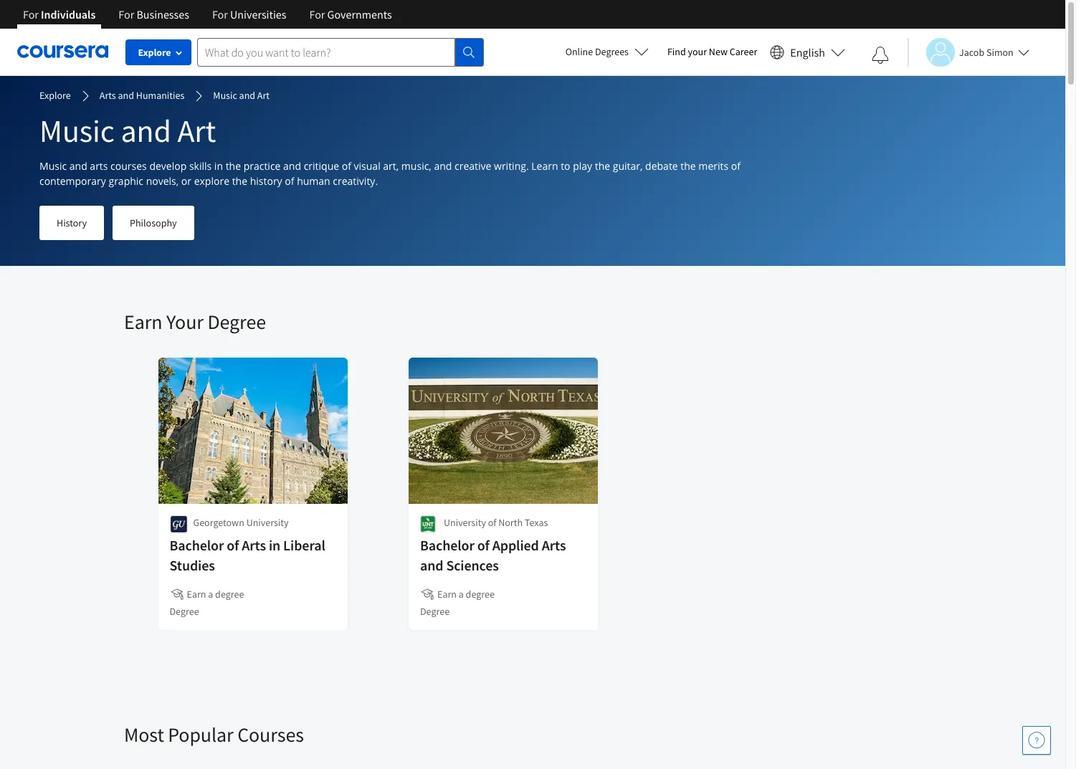 Task type: describe. For each thing, give the bounding box(es) containing it.
university of north texas image
[[420, 516, 436, 534]]

humanities
[[136, 89, 185, 102]]

writing.
[[494, 159, 529, 173]]

critique
[[304, 159, 339, 173]]

of right the merits
[[731, 159, 741, 173]]

2 university from the left
[[444, 516, 486, 529]]

creativity.
[[333, 174, 378, 188]]

jacob
[[960, 46, 985, 58]]

for individuals
[[23, 7, 96, 22]]

history link
[[39, 206, 104, 240]]

creative
[[455, 159, 492, 173]]

bachelor of applied arts and sciences
[[420, 537, 566, 575]]

music inside the music and arts courses develop skills in the practice and critique of visual art, music, and creative writing. learn to play the guitar, debate the merits of contemporary graphic novels, or explore the history of human creativity.
[[39, 159, 67, 173]]

novels,
[[146, 174, 179, 188]]

philosophy link
[[113, 206, 194, 240]]

in inside the music and arts courses develop skills in the practice and critique of visual art, music, and creative writing. learn to play the guitar, debate the merits of contemporary graphic novels, or explore the history of human creativity.
[[214, 159, 223, 173]]

your
[[688, 45, 707, 58]]

arts and humanities link
[[100, 88, 185, 104]]

for for governments
[[310, 7, 325, 22]]

earn a degree for studies
[[187, 588, 244, 601]]

georgetown
[[194, 516, 245, 529]]

explore button
[[126, 39, 192, 65]]

of inside bachelor of applied arts and sciences
[[478, 537, 490, 554]]

history
[[250, 174, 282, 188]]

sciences
[[446, 557, 499, 575]]

courses
[[238, 722, 304, 748]]

1 vertical spatial music
[[39, 111, 115, 151]]

develop
[[149, 159, 187, 173]]

help center image
[[1029, 732, 1046, 750]]

bachelor for studies
[[170, 537, 224, 554]]

for universities
[[212, 7, 287, 22]]

for for universities
[[212, 7, 228, 22]]

earn for bachelor of arts in liberal studies
[[187, 588, 207, 601]]

contemporary
[[39, 174, 106, 188]]

universities
[[230, 7, 287, 22]]

explore
[[194, 174, 230, 188]]

popular
[[168, 722, 234, 748]]

in inside "bachelor of arts in liberal studies"
[[269, 537, 281, 554]]

degree for and
[[420, 605, 450, 618]]

merits
[[699, 159, 729, 173]]

businesses
[[137, 7, 189, 22]]

music and arts courses develop skills in the practice and critique of visual art, music, and creative writing. learn to play the guitar, debate the merits of contemporary graphic novels, or explore the history of human creativity.
[[39, 159, 741, 188]]

1 university from the left
[[247, 516, 289, 529]]

the left history
[[232, 174, 248, 188]]

find your new career
[[668, 45, 758, 58]]

0 horizontal spatial art
[[178, 111, 216, 151]]

0 vertical spatial music and art
[[213, 89, 270, 102]]

arts inside bachelor of applied arts and sciences
[[542, 537, 566, 554]]

texas
[[525, 516, 548, 529]]

explore link
[[39, 88, 71, 104]]

of right history
[[285, 174, 294, 188]]

a for studies
[[209, 588, 214, 601]]

find your new career link
[[661, 43, 765, 61]]

the right play
[[595, 159, 611, 173]]

1 vertical spatial music and art
[[39, 111, 216, 151]]

career
[[730, 45, 758, 58]]

to
[[561, 159, 571, 173]]

online degrees
[[566, 45, 629, 58]]

play
[[573, 159, 593, 173]]

georgetown university image
[[170, 516, 188, 534]]

0 vertical spatial art
[[257, 89, 270, 102]]

guitar,
[[613, 159, 643, 173]]

north
[[499, 516, 523, 529]]

earn for bachelor of applied arts and sciences
[[438, 588, 457, 601]]

debate
[[646, 159, 678, 173]]

0 horizontal spatial explore
[[39, 89, 71, 102]]

practice
[[244, 159, 281, 173]]

bachelor for sciences
[[420, 537, 475, 554]]

What do you want to learn? text field
[[197, 38, 455, 66]]



Task type: vqa. For each thing, say whether or not it's contained in the screenshot.
The Businesses
yes



Task type: locate. For each thing, give the bounding box(es) containing it.
2 a from the left
[[459, 588, 464, 601]]

bachelor up studies
[[170, 537, 224, 554]]

1 horizontal spatial earn
[[187, 588, 207, 601]]

bachelor
[[170, 537, 224, 554], [420, 537, 475, 554]]

for left universities
[[212, 7, 228, 22]]

earn left your
[[124, 309, 162, 335]]

jacob simon
[[960, 46, 1014, 58]]

english button
[[765, 29, 851, 75]]

bachelor inside "bachelor of arts in liberal studies"
[[170, 537, 224, 554]]

3 for from the left
[[212, 7, 228, 22]]

1 vertical spatial in
[[269, 537, 281, 554]]

1 horizontal spatial degree
[[208, 309, 266, 335]]

0 horizontal spatial university
[[247, 516, 289, 529]]

music
[[213, 89, 237, 102], [39, 111, 115, 151], [39, 159, 67, 173]]

1 horizontal spatial earn a degree
[[438, 588, 495, 601]]

2 horizontal spatial arts
[[542, 537, 566, 554]]

skills
[[189, 159, 212, 173]]

degree right your
[[208, 309, 266, 335]]

a down sciences
[[459, 588, 464, 601]]

your
[[166, 309, 204, 335]]

and inside arts and humanities link
[[118, 89, 134, 102]]

degree
[[208, 309, 266, 335], [170, 605, 199, 618], [420, 605, 450, 618]]

courses
[[111, 159, 147, 173]]

explore inside popup button
[[138, 46, 171, 59]]

earn down sciences
[[438, 588, 457, 601]]

0 horizontal spatial arts
[[100, 89, 116, 102]]

for businesses
[[119, 7, 189, 22]]

of left north
[[488, 516, 497, 529]]

1 degree from the left
[[216, 588, 244, 601]]

2 for from the left
[[119, 7, 134, 22]]

0 horizontal spatial earn
[[124, 309, 162, 335]]

arts down georgetown university
[[242, 537, 267, 554]]

2 degree from the left
[[466, 588, 495, 601]]

0 vertical spatial music
[[213, 89, 237, 102]]

1 earn a degree from the left
[[187, 588, 244, 601]]

1 horizontal spatial bachelor
[[420, 537, 475, 554]]

a for sciences
[[459, 588, 464, 601]]

1 vertical spatial art
[[178, 111, 216, 151]]

2 bachelor from the left
[[420, 537, 475, 554]]

music up contemporary
[[39, 159, 67, 173]]

or
[[181, 174, 192, 188]]

earn your degree
[[124, 309, 266, 335]]

explore
[[138, 46, 171, 59], [39, 89, 71, 102]]

1 horizontal spatial in
[[269, 537, 281, 554]]

1 horizontal spatial art
[[257, 89, 270, 102]]

of down georgetown university
[[227, 537, 239, 554]]

arts
[[90, 159, 108, 173]]

arts
[[100, 89, 116, 102], [242, 537, 267, 554], [542, 537, 566, 554]]

1 horizontal spatial explore
[[138, 46, 171, 59]]

applied
[[493, 537, 539, 554]]

individuals
[[41, 7, 96, 22]]

university right university of north texas icon at the left of page
[[444, 516, 486, 529]]

governments
[[328, 7, 392, 22]]

earn a degree
[[187, 588, 244, 601], [438, 588, 495, 601]]

1 horizontal spatial a
[[459, 588, 464, 601]]

chevron down image
[[55, 22, 65, 32]]

banner navigation
[[11, 0, 404, 39]]

2 vertical spatial music
[[39, 159, 67, 173]]

for for individuals
[[23, 7, 39, 22]]

studies
[[170, 557, 215, 575]]

degree down "bachelor of arts in liberal studies"
[[216, 588, 244, 601]]

the up explore
[[226, 159, 241, 173]]

for
[[23, 7, 39, 22], [119, 7, 134, 22], [212, 7, 228, 22], [310, 7, 325, 22]]

university
[[247, 516, 289, 529], [444, 516, 486, 529]]

art up skills
[[178, 111, 216, 151]]

of inside "bachelor of arts in liberal studies"
[[227, 537, 239, 554]]

explore down for businesses
[[138, 46, 171, 59]]

earn a degree for sciences
[[438, 588, 495, 601]]

and
[[118, 89, 134, 102], [239, 89, 255, 102], [121, 111, 171, 151], [69, 159, 87, 173], [283, 159, 301, 173], [434, 159, 452, 173], [420, 557, 444, 575]]

0 horizontal spatial degree
[[216, 588, 244, 601]]

for for businesses
[[119, 7, 134, 22]]

earn a degree down sciences
[[438, 588, 495, 601]]

1 for from the left
[[23, 7, 39, 22]]

jacob simon button
[[908, 38, 1030, 66]]

None search field
[[197, 38, 484, 66]]

georgetown university
[[194, 516, 289, 529]]

a
[[209, 588, 214, 601], [459, 588, 464, 601]]

the left the merits
[[681, 159, 696, 173]]

earn
[[124, 309, 162, 335], [187, 588, 207, 601], [438, 588, 457, 601]]

1 horizontal spatial arts
[[242, 537, 267, 554]]

1 vertical spatial explore
[[39, 89, 71, 102]]

1 horizontal spatial degree
[[466, 588, 495, 601]]

online degrees button
[[554, 36, 661, 67]]

0 horizontal spatial a
[[209, 588, 214, 601]]

degree down sciences
[[420, 605, 450, 618]]

in left liberal
[[269, 537, 281, 554]]

a down studies
[[209, 588, 214, 601]]

online
[[566, 45, 593, 58]]

philosophy
[[130, 217, 177, 230]]

bachelor of arts in liberal studies
[[170, 537, 326, 575]]

new
[[709, 45, 728, 58]]

bachelor down university of north texas icon at the left of page
[[420, 537, 475, 554]]

1 horizontal spatial university
[[444, 516, 486, 529]]

arts inside arts and humanities link
[[100, 89, 116, 102]]

most popular courses
[[124, 722, 304, 748]]

degree down sciences
[[466, 588, 495, 601]]

coursera image
[[17, 40, 108, 63]]

earn a degree down studies
[[187, 588, 244, 601]]

music,
[[402, 159, 432, 173]]

arts down texas
[[542, 537, 566, 554]]

2 horizontal spatial degree
[[420, 605, 450, 618]]

0 horizontal spatial bachelor
[[170, 537, 224, 554]]

in
[[214, 159, 223, 173], [269, 537, 281, 554]]

english
[[791, 45, 826, 59]]

bachelor inside bachelor of applied arts and sciences
[[420, 537, 475, 554]]

degrees
[[595, 45, 629, 58]]

arts inside "bachelor of arts in liberal studies"
[[242, 537, 267, 554]]

0 vertical spatial in
[[214, 159, 223, 173]]

show notifications image
[[872, 47, 889, 64]]

music and art
[[213, 89, 270, 102], [39, 111, 216, 151]]

art,
[[383, 159, 399, 173]]

arts left humanities
[[100, 89, 116, 102]]

graphic
[[109, 174, 143, 188]]

of up creativity.
[[342, 159, 351, 173]]

university up "bachelor of arts in liberal studies"
[[247, 516, 289, 529]]

history
[[57, 217, 87, 230]]

art
[[257, 89, 270, 102], [178, 111, 216, 151]]

degree down studies
[[170, 605, 199, 618]]

arts and humanities
[[100, 89, 185, 102]]

earn your degree carousel element
[[124, 266, 942, 679]]

find
[[668, 45, 686, 58]]

degree for sciences
[[466, 588, 495, 601]]

the
[[226, 159, 241, 173], [595, 159, 611, 173], [681, 159, 696, 173], [232, 174, 248, 188]]

human
[[297, 174, 330, 188]]

0 horizontal spatial in
[[214, 159, 223, 173]]

university of north texas
[[444, 516, 548, 529]]

degree for liberal
[[170, 605, 199, 618]]

music down explore link
[[39, 111, 115, 151]]

4 for from the left
[[310, 7, 325, 22]]

and inside bachelor of applied arts and sciences
[[420, 557, 444, 575]]

in up explore
[[214, 159, 223, 173]]

art up practice
[[257, 89, 270, 102]]

2 horizontal spatial earn
[[438, 588, 457, 601]]

1 bachelor from the left
[[170, 537, 224, 554]]

0 horizontal spatial earn a degree
[[187, 588, 244, 601]]

simon
[[987, 46, 1014, 58]]

for left individuals
[[23, 7, 39, 22]]

most
[[124, 722, 164, 748]]

earn down studies
[[187, 588, 207, 601]]

degree for studies
[[216, 588, 244, 601]]

0 vertical spatial explore
[[138, 46, 171, 59]]

liberal
[[284, 537, 326, 554]]

for up what do you want to learn? text field
[[310, 7, 325, 22]]

of
[[342, 159, 351, 173], [731, 159, 741, 173], [285, 174, 294, 188], [488, 516, 497, 529], [227, 537, 239, 554], [478, 537, 490, 554]]

for left businesses
[[119, 7, 134, 22]]

visual
[[354, 159, 381, 173]]

music right humanities
[[213, 89, 237, 102]]

degree
[[216, 588, 244, 601], [466, 588, 495, 601]]

of up sciences
[[478, 537, 490, 554]]

1 a from the left
[[209, 588, 214, 601]]

learn
[[532, 159, 558, 173]]

2 earn a degree from the left
[[438, 588, 495, 601]]

for governments
[[310, 7, 392, 22]]

0 horizontal spatial degree
[[170, 605, 199, 618]]

explore down coursera image
[[39, 89, 71, 102]]



